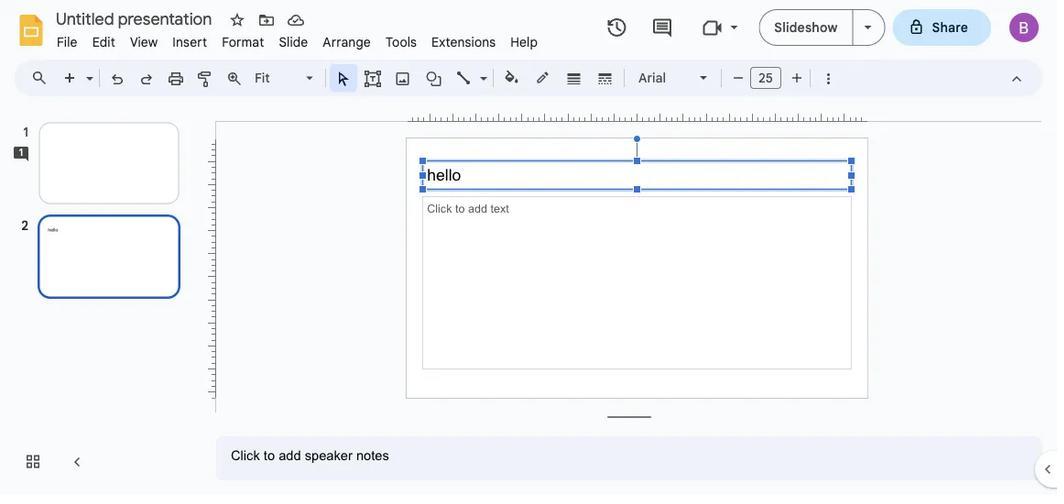 Task type: locate. For each thing, give the bounding box(es) containing it.
extensions menu item
[[425, 31, 504, 53]]

shape image
[[424, 65, 445, 91]]

main toolbar
[[54, 64, 843, 94]]

application
[[0, 0, 1058, 495]]

slideshow button
[[759, 9, 854, 46]]

menu bar containing file
[[50, 24, 546, 54]]

Font size text field
[[752, 67, 781, 89]]

menu bar inside menu bar banner
[[50, 24, 546, 54]]

arial
[[639, 70, 667, 86]]

view
[[130, 34, 158, 50]]

tools menu item
[[379, 31, 425, 53]]

fill color: transparent image
[[502, 65, 523, 89]]

navigation
[[0, 104, 202, 495]]

Zoom field
[[249, 65, 322, 92]]

format
[[222, 34, 264, 50]]

menu bar
[[50, 24, 546, 54]]



Task type: vqa. For each thing, say whether or not it's contained in the screenshot.
tab list in the Menu bar banner
no



Task type: describe. For each thing, give the bounding box(es) containing it.
help menu item
[[504, 31, 546, 53]]

Font size field
[[751, 67, 789, 94]]

edit menu item
[[85, 31, 123, 53]]

Rename text field
[[50, 7, 223, 29]]

extensions
[[432, 34, 496, 50]]

Star checkbox
[[225, 7, 250, 33]]

format menu item
[[215, 31, 272, 53]]

new slide with layout image
[[82, 66, 94, 72]]

arrange
[[323, 34, 371, 50]]

share
[[933, 19, 969, 35]]

insert
[[173, 34, 207, 50]]

tools
[[386, 34, 417, 50]]

slide menu item
[[272, 31, 316, 53]]

slideshow
[[775, 19, 838, 35]]

menu bar banner
[[0, 0, 1058, 495]]

insert image image
[[393, 65, 414, 91]]

file menu item
[[50, 31, 85, 53]]

border weight option
[[564, 65, 585, 91]]

border dash option
[[595, 65, 617, 91]]

presentation options image
[[865, 26, 872, 29]]

font list. arial selected. option
[[639, 65, 689, 91]]

Menus field
[[23, 65, 63, 91]]

border color: transparent image
[[533, 65, 554, 89]]

application containing slideshow
[[0, 0, 1058, 495]]

insert menu item
[[165, 31, 215, 53]]

share button
[[893, 9, 992, 46]]

Zoom text field
[[252, 65, 303, 91]]

edit
[[92, 34, 115, 50]]

arrange menu item
[[316, 31, 379, 53]]

view menu item
[[123, 31, 165, 53]]

file
[[57, 34, 78, 50]]

help
[[511, 34, 538, 50]]

slide
[[279, 34, 308, 50]]



